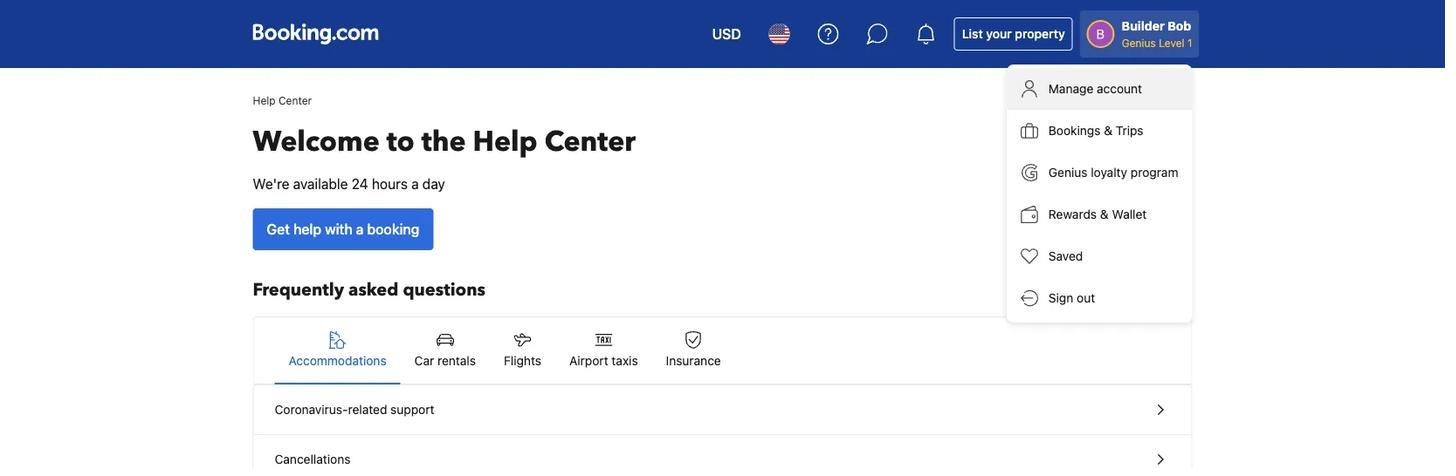 Task type: describe. For each thing, give the bounding box(es) containing it.
cancellations button
[[254, 436, 1191, 470]]

insurance
[[666, 354, 721, 368]]

1 vertical spatial help
[[473, 123, 538, 161]]

bookings & trips link
[[1007, 110, 1192, 152]]

manage account
[[1049, 82, 1142, 96]]

program
[[1131, 165, 1178, 180]]

car rentals
[[414, 354, 476, 368]]

1
[[1187, 37, 1192, 49]]

out
[[1077, 291, 1095, 306]]

related
[[348, 403, 387, 417]]

0 horizontal spatial center
[[279, 94, 312, 107]]

saved
[[1049, 249, 1083, 264]]

bookings & trips
[[1049, 124, 1143, 138]]

coronavirus-related support
[[275, 403, 434, 417]]

coronavirus-related support button
[[254, 386, 1191, 436]]

wallet
[[1112, 207, 1147, 222]]

sign out button
[[1007, 278, 1192, 320]]

get help with a booking
[[267, 221, 419, 238]]

saved link
[[1007, 236, 1192, 278]]

24
[[352, 176, 368, 193]]

& for wallet
[[1100, 207, 1109, 222]]

accommodations
[[289, 354, 386, 368]]

trips
[[1116, 124, 1143, 138]]

1 vertical spatial center
[[545, 123, 636, 161]]

frequently
[[253, 279, 344, 303]]

& for trips
[[1104, 124, 1112, 138]]

list your property link
[[954, 17, 1073, 51]]

booking.com online hotel reservations image
[[253, 24, 379, 45]]

insurance button
[[652, 318, 735, 384]]

rewards & wallet link
[[1007, 194, 1192, 236]]

the
[[422, 123, 466, 161]]

get help with a booking button
[[253, 209, 433, 251]]

booking
[[367, 221, 419, 238]]

property
[[1015, 27, 1065, 41]]

manage
[[1049, 82, 1093, 96]]

help
[[293, 221, 321, 238]]

get
[[267, 221, 290, 238]]

manage account link
[[1007, 68, 1192, 110]]

questions
[[403, 279, 485, 303]]

genius inside 'link'
[[1049, 165, 1088, 180]]

sign
[[1049, 291, 1073, 306]]

usd
[[712, 26, 741, 42]]

frequently asked questions
[[253, 279, 485, 303]]



Task type: locate. For each thing, give the bounding box(es) containing it.
0 vertical spatial center
[[279, 94, 312, 107]]

help up welcome
[[253, 94, 276, 107]]

genius loyalty program
[[1049, 165, 1178, 180]]

a left day
[[411, 176, 419, 193]]

coronavirus-
[[275, 403, 348, 417]]

1 vertical spatial a
[[356, 221, 364, 238]]

welcome
[[253, 123, 380, 161]]

1 vertical spatial &
[[1100, 207, 1109, 222]]

car
[[414, 354, 434, 368]]

list your property
[[962, 27, 1065, 41]]

list
[[962, 27, 983, 41]]

cancellations
[[275, 453, 350, 467]]

we're
[[253, 176, 289, 193]]

welcome to the help center
[[253, 123, 636, 161]]

1 horizontal spatial center
[[545, 123, 636, 161]]

accommodations button
[[275, 318, 400, 384]]

0 horizontal spatial genius
[[1049, 165, 1088, 180]]

center
[[279, 94, 312, 107], [545, 123, 636, 161]]

usd button
[[702, 13, 752, 55]]

genius inside builder bob genius level 1
[[1122, 37, 1156, 49]]

hours
[[372, 176, 408, 193]]

1 horizontal spatial help
[[473, 123, 538, 161]]

sign out
[[1049, 291, 1095, 306]]

loyalty
[[1091, 165, 1127, 180]]

day
[[422, 176, 445, 193]]

1 horizontal spatial a
[[411, 176, 419, 193]]

genius left the loyalty
[[1049, 165, 1088, 180]]

rewards
[[1049, 207, 1097, 222]]

level
[[1159, 37, 1184, 49]]

0 vertical spatial help
[[253, 94, 276, 107]]

bookings
[[1049, 124, 1101, 138]]

taxis
[[612, 354, 638, 368]]

airport taxis button
[[555, 318, 652, 384]]

0 vertical spatial genius
[[1122, 37, 1156, 49]]

a right with
[[356, 221, 364, 238]]

flights button
[[490, 318, 555, 384]]

genius loyalty program link
[[1007, 152, 1192, 194]]

support
[[390, 403, 434, 417]]

with
[[325, 221, 352, 238]]

builder bob genius level 1
[[1122, 19, 1192, 49]]

1 horizontal spatial genius
[[1122, 37, 1156, 49]]

asked
[[348, 279, 399, 303]]

1 vertical spatial genius
[[1049, 165, 1088, 180]]

your
[[986, 27, 1012, 41]]

rentals
[[437, 354, 476, 368]]

a
[[411, 176, 419, 193], [356, 221, 364, 238]]

rewards & wallet
[[1049, 207, 1147, 222]]

genius down builder
[[1122, 37, 1156, 49]]

help center
[[253, 94, 312, 107]]

& inside "bookings & trips" link
[[1104, 124, 1112, 138]]

tab list
[[254, 318, 1191, 386]]

&
[[1104, 124, 1112, 138], [1100, 207, 1109, 222]]

we're available 24 hours a day
[[253, 176, 445, 193]]

a inside 'button'
[[356, 221, 364, 238]]

& left trips
[[1104, 124, 1112, 138]]

builder
[[1122, 19, 1165, 33]]

help right the
[[473, 123, 538, 161]]

0 horizontal spatial help
[[253, 94, 276, 107]]

airport taxis
[[569, 354, 638, 368]]

car rentals button
[[400, 318, 490, 384]]

& left wallet
[[1100, 207, 1109, 222]]

available
[[293, 176, 348, 193]]

genius
[[1122, 37, 1156, 49], [1049, 165, 1088, 180]]

airport
[[569, 354, 608, 368]]

account
[[1097, 82, 1142, 96]]

0 horizontal spatial a
[[356, 221, 364, 238]]

help
[[253, 94, 276, 107], [473, 123, 538, 161]]

bob
[[1168, 19, 1191, 33]]

0 vertical spatial a
[[411, 176, 419, 193]]

to
[[387, 123, 415, 161]]

0 vertical spatial &
[[1104, 124, 1112, 138]]

tab list containing accommodations
[[254, 318, 1191, 386]]

& inside rewards & wallet link
[[1100, 207, 1109, 222]]

flights
[[504, 354, 541, 368]]



Task type: vqa. For each thing, say whether or not it's contained in the screenshot.
Details in the left of the page
no



